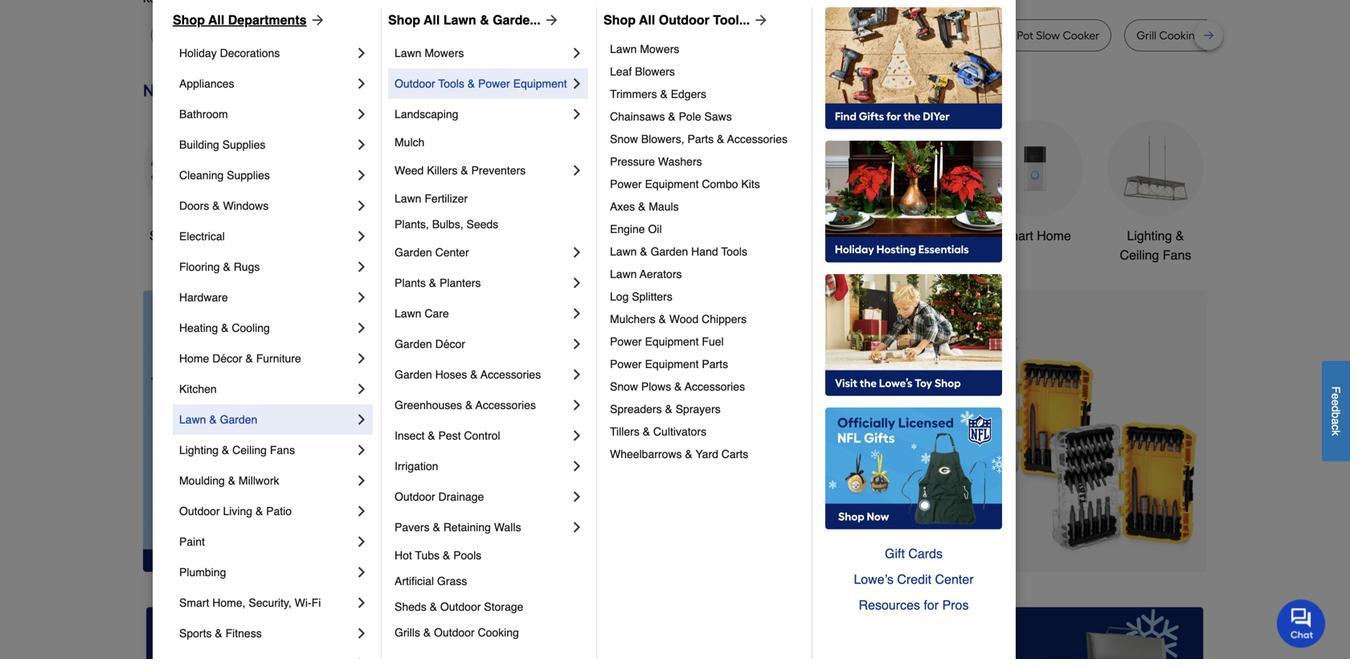 Task type: describe. For each thing, give the bounding box(es) containing it.
greenhouses & accessories
[[395, 399, 536, 411]]

0 horizontal spatial lighting & ceiling fans
[[179, 444, 295, 456]]

fi
[[312, 596, 321, 609]]

power for power equipment fuel
[[610, 335, 642, 348]]

engine oil
[[610, 223, 662, 235]]

lawn mowers for first lawn mowers link
[[395, 47, 464, 59]]

power for power equipment parts
[[610, 358, 642, 370]]

equipment inside outdoor tools & power equipment link
[[513, 77, 567, 90]]

walls
[[494, 521, 521, 534]]

arrow right image for shop all lawn & garde...
[[541, 12, 560, 28]]

shop for shop all lawn & garde...
[[388, 12, 420, 27]]

up to 50 percent off select tools and accessories. image
[[428, 290, 1207, 572]]

kitchen for kitchen
[[179, 383, 217, 395]]

3 slow from the left
[[1036, 29, 1060, 42]]

lawn for lawn & garden hand tools 'link'
[[610, 245, 637, 258]]

chainsaws
[[610, 110, 665, 123]]

supplies for cleaning supplies
[[227, 169, 270, 182]]

chevron right image for kitchen
[[354, 381, 370, 397]]

shop all lawn & garde...
[[388, 12, 541, 27]]

triple
[[350, 29, 378, 42]]

outdoor inside sheds & outdoor storage link
[[440, 600, 481, 613]]

lawn for lawn fertilizer link
[[395, 192, 422, 205]]

arrow left image
[[442, 431, 458, 447]]

cultivators
[[653, 425, 706, 438]]

scroll to item #4 image
[[855, 543, 893, 549]]

officially licensed n f l gifts. shop now. image
[[825, 407, 1002, 530]]

garden for garden décor
[[395, 338, 432, 350]]

cleaning supplies link
[[179, 160, 354, 190]]

bulbs,
[[432, 218, 463, 231]]

snow plows & accessories link
[[610, 375, 800, 398]]

trimmers & edgers link
[[610, 83, 800, 105]]

mowers for first lawn mowers link from right
[[640, 43, 679, 55]]

plants
[[395, 276, 426, 289]]

1 horizontal spatial fans
[[1163, 247, 1191, 262]]

home décor & furniture
[[179, 352, 301, 365]]

outdoor drainage
[[395, 490, 484, 503]]

shop for shop all outdoor tool...
[[604, 12, 636, 27]]

spreaders & sprayers link
[[610, 398, 800, 420]]

tools link
[[384, 120, 481, 245]]

f e e d b a c k
[[1330, 386, 1343, 436]]

plumbing
[[179, 566, 226, 579]]

mulch
[[395, 136, 425, 149]]

1 vertical spatial fans
[[270, 444, 295, 456]]

chevron right image for doors & windows
[[354, 198, 370, 214]]

retaining
[[443, 521, 491, 534]]

flooring
[[179, 260, 220, 273]]

equipment for power equipment parts
[[645, 358, 699, 370]]

chevron right image for electrical
[[354, 228, 370, 244]]

building supplies link
[[179, 129, 354, 160]]

preventers
[[471, 164, 526, 177]]

spreaders
[[610, 403, 662, 415]]

artificial
[[395, 575, 434, 587]]

spreaders & sprayers
[[610, 403, 721, 415]]

all for outdoor
[[639, 12, 655, 27]]

0 vertical spatial lighting & ceiling fans
[[1120, 228, 1191, 262]]

axes & mauls
[[610, 200, 679, 213]]

2 e from the top
[[1330, 400, 1343, 406]]

parts for blowers,
[[688, 133, 714, 145]]

equipment for power equipment combo kits
[[645, 178, 699, 190]]

crock for crock pot cooking pot
[[742, 29, 772, 42]]

equipment for power equipment fuel
[[645, 335, 699, 348]]

care
[[425, 307, 449, 320]]

garden down kitchen link
[[220, 413, 257, 426]]

chevron right image for flooring & rugs
[[354, 259, 370, 275]]

snow plows & accessories
[[610, 380, 745, 393]]

storage
[[484, 600, 523, 613]]

décor for lawn
[[435, 338, 465, 350]]

building
[[179, 138, 219, 151]]

crock for crock pot
[[263, 29, 293, 42]]

moulding & millwork link
[[179, 465, 354, 496]]

grass
[[437, 575, 467, 587]]

holiday
[[179, 47, 217, 59]]

doors
[[179, 199, 209, 212]]

furniture
[[256, 352, 301, 365]]

outdoor inside outdoor living & patio link
[[179, 505, 220, 518]]

0 horizontal spatial ceiling
[[232, 444, 267, 456]]

blowers,
[[641, 133, 684, 145]]

microwave countertop
[[481, 29, 598, 42]]

1 e from the top
[[1330, 393, 1343, 400]]

shop all outdoor tool... link
[[604, 10, 769, 30]]

holiday decorations
[[179, 47, 280, 59]]

& inside outdoor tools & equipment
[[831, 228, 840, 243]]

garde...
[[493, 12, 541, 27]]

shop for shop all departments
[[173, 12, 205, 27]]

countertop
[[539, 29, 598, 42]]

tillers & cultivators
[[610, 425, 706, 438]]

1 lawn mowers link from the left
[[395, 38, 569, 68]]

chevron right image for landscaping
[[569, 106, 585, 122]]

lawn for first lawn mowers link from right
[[610, 43, 637, 55]]

pools
[[453, 549, 482, 562]]

hardware link
[[179, 282, 354, 313]]

a
[[1330, 418, 1343, 425]]

heating & cooling
[[179, 321, 270, 334]]

log
[[610, 290, 629, 303]]

all for lawn
[[424, 12, 440, 27]]

yard
[[696, 448, 718, 461]]

plows
[[641, 380, 671, 393]]

chevron right image for hardware
[[354, 289, 370, 305]]

warming
[[1247, 29, 1295, 42]]

outdoor inside outdoor tools & equipment
[[748, 228, 794, 243]]

doors & windows link
[[179, 190, 354, 221]]

smart for smart home, security, wi-fi
[[179, 596, 209, 609]]

crock for crock pot slow cooker
[[984, 29, 1014, 42]]

recommended searches for you heading
[[143, 0, 1207, 6]]

killers
[[427, 164, 458, 177]]

decorations for christmas
[[519, 247, 587, 262]]

power equipment fuel link
[[610, 330, 800, 353]]

wheelbarrows & yard carts
[[610, 448, 748, 461]]

irrigation
[[395, 460, 438, 473]]

chevron right image for garden hoses & accessories
[[569, 366, 585, 383]]

outdoor inside grills & outdoor cooking link
[[434, 626, 475, 639]]

snow blowers, parts & accessories
[[610, 133, 788, 145]]

sports & fitness link
[[179, 618, 354, 649]]

arrow right image inside shop all departments link
[[307, 12, 326, 28]]

rack
[[1298, 29, 1323, 42]]

aerators
[[640, 268, 682, 280]]

chevron right image for sports & fitness
[[354, 625, 370, 641]]

grill cooking grate & warming rack
[[1137, 29, 1323, 42]]

chevron right image for plumbing
[[354, 564, 370, 580]]

lowe's credit center
[[854, 572, 974, 587]]

d
[[1330, 406, 1343, 412]]

visit the lowe's toy shop. image
[[825, 274, 1002, 396]]

chevron right image for bathroom
[[354, 106, 370, 122]]

trimmers & edgers
[[610, 88, 706, 100]]

snow for snow plows & accessories
[[610, 380, 638, 393]]

power up landscaping link
[[478, 77, 510, 90]]

2 lawn mowers link from the left
[[610, 38, 800, 60]]

1 slow from the left
[[163, 29, 187, 42]]

0 horizontal spatial bathroom
[[179, 108, 228, 121]]

outdoor living & patio link
[[179, 496, 354, 526]]

seeds
[[467, 218, 498, 231]]

accessories up control at the bottom left of page
[[476, 399, 536, 411]]

chevron right image for pavers & retaining walls
[[569, 519, 585, 535]]

chevron right image for insect & pest control
[[569, 428, 585, 444]]

1 horizontal spatial center
[[935, 572, 974, 587]]

shop
[[149, 228, 179, 243]]

find gifts for the diyer. image
[[825, 7, 1002, 129]]

plants, bulbs, seeds
[[395, 218, 498, 231]]

lawn for the lawn & garden link
[[179, 413, 206, 426]]

chevron right image for holiday decorations
[[354, 45, 370, 61]]

sheds & outdoor storage link
[[395, 594, 585, 620]]

gift cards link
[[825, 541, 1002, 567]]

chat invite button image
[[1277, 599, 1326, 648]]

pressure
[[610, 155, 655, 168]]

chippers
[[702, 313, 747, 325]]

axes
[[610, 200, 635, 213]]

hardware
[[179, 291, 228, 304]]

get up to 2 free select tools or batteries when you buy 1 with select purchases. image
[[146, 607, 482, 659]]

oil
[[648, 223, 662, 235]]

chevron right image for lawn & garden
[[354, 411, 370, 428]]

tillers
[[610, 425, 640, 438]]

up to 30 percent off select grills and accessories. image
[[869, 607, 1204, 659]]

grate
[[1205, 29, 1234, 42]]

christmas decorations
[[519, 228, 587, 262]]

0 vertical spatial home
[[1037, 228, 1071, 243]]

pros
[[942, 598, 969, 612]]

sprayers
[[676, 403, 721, 415]]



Task type: vqa. For each thing, say whether or not it's contained in the screenshot.
Appliances chevron right icon
yes



Task type: locate. For each thing, give the bounding box(es) containing it.
chevron right image for heating & cooling
[[354, 320, 370, 336]]

lawn mowers link up outdoor tools & power equipment at the top of the page
[[395, 38, 569, 68]]

all up food
[[639, 12, 655, 27]]

leaf blowers link
[[610, 60, 800, 83]]

chevron right image
[[354, 45, 370, 61], [569, 76, 585, 92], [569, 162, 585, 178], [354, 167, 370, 183], [354, 228, 370, 244], [569, 275, 585, 291], [569, 305, 585, 321], [354, 320, 370, 336], [569, 366, 585, 383], [354, 381, 370, 397], [569, 458, 585, 474], [354, 503, 370, 519], [569, 519, 585, 535], [354, 534, 370, 550], [354, 595, 370, 611], [354, 656, 370, 659]]

e up d
[[1330, 393, 1343, 400]]

grills & outdoor cooking
[[395, 626, 519, 639]]

lawn up the moulding
[[179, 413, 206, 426]]

security,
[[249, 596, 292, 609]]

heating
[[179, 321, 218, 334]]

2 pot from the left
[[775, 29, 791, 42]]

parts down fuel
[[702, 358, 728, 370]]

saws
[[704, 110, 732, 123]]

cooker left grill
[[1063, 29, 1100, 42]]

0 horizontal spatial decorations
[[220, 47, 280, 59]]

rugs
[[234, 260, 260, 273]]

sports
[[179, 627, 212, 640]]

pot for crock pot
[[296, 29, 313, 42]]

1 horizontal spatial slow
[[380, 29, 404, 42]]

lawn up plants,
[[395, 192, 422, 205]]

1 vertical spatial snow
[[610, 380, 638, 393]]

k
[[1330, 430, 1343, 436]]

1 shop from the left
[[173, 12, 205, 27]]

weed killers & preventers
[[395, 164, 526, 177]]

holiday hosting essentials. image
[[825, 141, 1002, 263]]

lawn mowers for first lawn mowers link from right
[[610, 43, 679, 55]]

chevron right image for cleaning supplies
[[354, 167, 370, 183]]

1 vertical spatial ceiling
[[232, 444, 267, 456]]

christmas decorations link
[[505, 120, 601, 265]]

outdoor inside outdoor drainage link
[[395, 490, 435, 503]]

drainage
[[438, 490, 484, 503]]

1 vertical spatial supplies
[[227, 169, 270, 182]]

chevron right image for smart home, security, wi-fi
[[354, 595, 370, 611]]

mowers for first lawn mowers link
[[425, 47, 464, 59]]

equipment inside power equipment parts link
[[645, 358, 699, 370]]

1 vertical spatial bathroom
[[887, 228, 942, 243]]

credit
[[897, 572, 932, 587]]

0 horizontal spatial center
[[435, 246, 469, 259]]

0 vertical spatial ceiling
[[1120, 247, 1159, 262]]

1 horizontal spatial cooker
[[407, 29, 444, 42]]

0 vertical spatial décor
[[435, 338, 465, 350]]

log splitters link
[[610, 285, 800, 308]]

décor down heating & cooling
[[212, 352, 242, 365]]

0 horizontal spatial mowers
[[425, 47, 464, 59]]

arrow right image
[[307, 12, 326, 28], [1177, 431, 1193, 447]]

building supplies
[[179, 138, 266, 151]]

garden down kitchen faucets
[[651, 245, 688, 258]]

appliances link
[[179, 68, 354, 99]]

cards
[[908, 546, 943, 561]]

0 horizontal spatial smart
[[179, 596, 209, 609]]

1 cooking from the left
[[794, 29, 837, 42]]

washers
[[658, 155, 702, 168]]

lawn left garde...
[[443, 12, 476, 27]]

0 horizontal spatial bathroom link
[[179, 99, 354, 129]]

1 horizontal spatial décor
[[435, 338, 465, 350]]

resources for pros link
[[825, 592, 1002, 618]]

pot for crock pot slow cooker
[[1017, 29, 1034, 42]]

0 vertical spatial lighting & ceiling fans link
[[1107, 120, 1204, 265]]

1 vertical spatial arrow right image
[[1177, 431, 1193, 447]]

1 snow from the top
[[610, 133, 638, 145]]

1 horizontal spatial lighting & ceiling fans
[[1120, 228, 1191, 262]]

5 pot from the left
[[1017, 29, 1034, 42]]

chevron right image for outdoor living & patio
[[354, 503, 370, 519]]

décor for departments
[[212, 352, 242, 365]]

chevron right image for lawn care
[[569, 305, 585, 321]]

gift cards
[[885, 546, 943, 561]]

1 horizontal spatial ceiling
[[1120, 247, 1159, 262]]

1 vertical spatial home
[[179, 352, 209, 365]]

smart for smart home
[[999, 228, 1033, 243]]

shop all outdoor tool...
[[604, 12, 750, 27]]

1 vertical spatial kitchen
[[179, 383, 217, 395]]

chevron right image for lawn mowers
[[569, 45, 585, 61]]

1 vertical spatial lighting
[[179, 444, 219, 456]]

0 horizontal spatial cooker
[[190, 29, 227, 42]]

lawn mowers link down shop all outdoor tool... link
[[610, 38, 800, 60]]

lawn for lawn aerators link
[[610, 268, 637, 280]]

pavers & retaining walls link
[[395, 512, 569, 542]]

pot for crock pot cooking pot
[[775, 29, 791, 42]]

garden down lawn care
[[395, 338, 432, 350]]

center up pros
[[935, 572, 974, 587]]

pole
[[679, 110, 701, 123]]

shop inside 'link'
[[388, 12, 420, 27]]

parts for equipment
[[702, 358, 728, 370]]

lawn for first lawn mowers link
[[395, 47, 422, 59]]

resources for pros
[[859, 598, 969, 612]]

fertilizer
[[425, 192, 468, 205]]

doors & windows
[[179, 199, 269, 212]]

all for departments
[[208, 12, 224, 27]]

shop all lawn & garde... link
[[388, 10, 560, 30]]

1 vertical spatial lighting & ceiling fans
[[179, 444, 295, 456]]

chevron right image for home décor & furniture
[[354, 350, 370, 366]]

lawn for lawn care link
[[395, 307, 422, 320]]

wheelbarrows & yard carts link
[[610, 443, 800, 465]]

crock down departments
[[263, 29, 293, 42]]

mowers down the 'shop all lawn & garde...'
[[425, 47, 464, 59]]

lawn & garden hand tools
[[610, 245, 747, 258]]

equipment inside outdoor tools & equipment
[[763, 247, 825, 262]]

1 horizontal spatial lighting & ceiling fans link
[[1107, 120, 1204, 265]]

0 horizontal spatial lawn mowers link
[[395, 38, 569, 68]]

chevron right image for greenhouses & accessories
[[569, 397, 585, 413]]

1 horizontal spatial arrow right image
[[750, 12, 769, 28]]

garden inside 'link'
[[651, 245, 688, 258]]

chevron right image for paint
[[354, 534, 370, 550]]

0 horizontal spatial crock
[[263, 29, 293, 42]]

lawn mowers down food
[[610, 43, 679, 55]]

1 horizontal spatial lawn mowers link
[[610, 38, 800, 60]]

3 pot from the left
[[839, 29, 856, 42]]

2 horizontal spatial shop
[[604, 12, 636, 27]]

parts down chainsaws & pole saws 'link'
[[688, 133, 714, 145]]

outdoor down kits
[[748, 228, 794, 243]]

0 horizontal spatial slow
[[163, 29, 187, 42]]

cleaning supplies
[[179, 169, 270, 182]]

0 horizontal spatial décor
[[212, 352, 242, 365]]

2 cooker from the left
[[407, 29, 444, 42]]

power
[[478, 77, 510, 90], [610, 178, 642, 190], [610, 335, 642, 348], [610, 358, 642, 370]]

outdoor down sheds & outdoor storage
[[434, 626, 475, 639]]

1 horizontal spatial decorations
[[519, 247, 587, 262]]

microwave
[[481, 29, 536, 42]]

arrow right image inside shop all outdoor tool... link
[[750, 12, 769, 28]]

0 horizontal spatial arrow right image
[[307, 12, 326, 28]]

paint link
[[179, 526, 354, 557]]

outdoor up "landscaping"
[[395, 77, 435, 90]]

2 horizontal spatial crock
[[984, 29, 1014, 42]]

splitters
[[632, 290, 673, 303]]

all up triple slow cooker
[[424, 12, 440, 27]]

outdoor down irrigation
[[395, 490, 435, 503]]

lawn aerators
[[610, 268, 682, 280]]

chevron right image for garden décor
[[569, 336, 585, 352]]

0 vertical spatial arrow right image
[[307, 12, 326, 28]]

artificial grass
[[395, 575, 467, 587]]

lighting & ceiling fans
[[1120, 228, 1191, 262], [179, 444, 295, 456]]

lawn down engine
[[610, 245, 637, 258]]

0 vertical spatial snow
[[610, 133, 638, 145]]

kitchen
[[627, 228, 670, 243], [179, 383, 217, 395]]

0 vertical spatial bathroom
[[179, 108, 228, 121]]

sheds & outdoor storage
[[395, 600, 523, 613]]

0 horizontal spatial arrow right image
[[541, 12, 560, 28]]

power up plows in the left of the page
[[610, 358, 642, 370]]

all inside "link"
[[183, 228, 197, 243]]

chevron right image for outdoor tools & power equipment
[[569, 76, 585, 92]]

shop up food
[[604, 12, 636, 27]]

chevron right image for building supplies
[[354, 137, 370, 153]]

snow for snow blowers, parts & accessories
[[610, 133, 638, 145]]

mulch link
[[395, 129, 585, 155]]

home décor & furniture link
[[179, 343, 354, 374]]

crock right instant pot
[[984, 29, 1014, 42]]

equipment inside power equipment combo kits link
[[645, 178, 699, 190]]

lawn & garden hand tools link
[[610, 240, 800, 263]]

equipment
[[513, 77, 567, 90], [645, 178, 699, 190], [763, 247, 825, 262], [645, 335, 699, 348], [645, 358, 699, 370]]

f
[[1330, 386, 1343, 393]]

0 horizontal spatial home
[[179, 352, 209, 365]]

garden hoses & accessories
[[395, 368, 541, 381]]

1 horizontal spatial crock
[[742, 29, 772, 42]]

power up axes
[[610, 178, 642, 190]]

plants & planters
[[395, 276, 481, 289]]

lawn mowers down triple slow cooker
[[395, 47, 464, 59]]

3 cooker from the left
[[1063, 29, 1100, 42]]

millwork
[[239, 474, 279, 487]]

tillers & cultivators link
[[610, 420, 800, 443]]

1 vertical spatial smart
[[179, 596, 209, 609]]

2 horizontal spatial cooker
[[1063, 29, 1100, 42]]

outdoor up the warmer
[[659, 12, 710, 27]]

accessories down power equipment parts link
[[685, 380, 745, 393]]

0 horizontal spatial shop
[[173, 12, 205, 27]]

crock pot slow cooker
[[984, 29, 1100, 42]]

instant pot
[[893, 29, 947, 42]]

chevron right image for moulding & millwork
[[354, 473, 370, 489]]

smart home
[[999, 228, 1071, 243]]

garden for garden center
[[395, 246, 432, 259]]

scroll to item #5 image
[[893, 543, 932, 549]]

crock down tool...
[[742, 29, 772, 42]]

0 horizontal spatial kitchen
[[179, 383, 217, 395]]

1 horizontal spatial smart
[[999, 228, 1033, 243]]

instant
[[893, 29, 928, 42]]

1 horizontal spatial home
[[1037, 228, 1071, 243]]

shop all deals
[[149, 228, 233, 243]]

0 vertical spatial supplies
[[222, 138, 266, 151]]

christmas
[[524, 228, 582, 243]]

1 vertical spatial lighting & ceiling fans link
[[179, 435, 354, 465]]

1 horizontal spatial bathroom
[[887, 228, 942, 243]]

shop all deals link
[[143, 120, 239, 245]]

smart home, security, wi-fi link
[[179, 587, 354, 618]]

garden hoses & accessories link
[[395, 359, 569, 390]]

wi-
[[295, 596, 312, 609]]

garden down plants,
[[395, 246, 432, 259]]

pot for instant pot
[[931, 29, 947, 42]]

snow up spreaders
[[610, 380, 638, 393]]

chevron right image for outdoor drainage
[[569, 489, 585, 505]]

kitchen down axes & mauls
[[627, 228, 670, 243]]

& inside "link"
[[443, 549, 450, 562]]

0 vertical spatial smart
[[999, 228, 1033, 243]]

décor up hoses
[[435, 338, 465, 350]]

2 snow from the top
[[610, 380, 638, 393]]

triple slow cooker
[[350, 29, 444, 42]]

all for deals
[[183, 228, 197, 243]]

2 arrow right image from the left
[[750, 12, 769, 28]]

scroll to item #2 image
[[774, 543, 813, 549]]

arrow right image up crock pot cooking pot
[[750, 12, 769, 28]]

decorations
[[220, 47, 280, 59], [519, 247, 587, 262]]

windows
[[223, 199, 269, 212]]

slow cooker
[[163, 29, 227, 42]]

lawn left the care at the left
[[395, 307, 422, 320]]

chevron right image for appliances
[[354, 76, 370, 92]]

1 vertical spatial decorations
[[519, 247, 587, 262]]

0 vertical spatial center
[[435, 246, 469, 259]]

1 vertical spatial center
[[935, 572, 974, 587]]

arrow right image up "microwave countertop" at top
[[541, 12, 560, 28]]

shop these last-minute gifts. $99 or less. quantities are limited and won't last. image
[[143, 290, 403, 572]]

decorations for holiday
[[220, 47, 280, 59]]

decorations down shop all departments link at the top of page
[[220, 47, 280, 59]]

1 horizontal spatial mowers
[[640, 43, 679, 55]]

1 vertical spatial parts
[[702, 358, 728, 370]]

2 shop from the left
[[388, 12, 420, 27]]

paint
[[179, 535, 205, 548]]

0 vertical spatial parts
[[688, 133, 714, 145]]

3 shop from the left
[[604, 12, 636, 27]]

arrow right image
[[541, 12, 560, 28], [750, 12, 769, 28]]

all up "slow cooker" in the top left of the page
[[208, 12, 224, 27]]

1 vertical spatial décor
[[212, 352, 242, 365]]

chevron right image
[[569, 45, 585, 61], [354, 76, 370, 92], [354, 106, 370, 122], [569, 106, 585, 122], [354, 137, 370, 153], [354, 198, 370, 214], [569, 244, 585, 260], [354, 259, 370, 275], [354, 289, 370, 305], [569, 336, 585, 352], [354, 350, 370, 366], [569, 397, 585, 413], [354, 411, 370, 428], [569, 428, 585, 444], [354, 442, 370, 458], [354, 473, 370, 489], [569, 489, 585, 505], [354, 564, 370, 580], [354, 625, 370, 641]]

2 crock from the left
[[742, 29, 772, 42]]

tools inside outdoor tools & equipment
[[798, 228, 828, 243]]

1 cooker from the left
[[190, 29, 227, 42]]

fitness
[[225, 627, 262, 640]]

new deals every day during 25 days of deals image
[[143, 77, 1207, 104]]

1 pot from the left
[[296, 29, 313, 42]]

tool...
[[713, 12, 750, 27]]

chevron right image for plants & planters
[[569, 275, 585, 291]]

0 horizontal spatial fans
[[270, 444, 295, 456]]

1 crock from the left
[[263, 29, 293, 42]]

kitchen link
[[179, 374, 354, 404]]

engine oil link
[[610, 218, 800, 240]]

0 horizontal spatial lighting
[[179, 444, 219, 456]]

lawn down triple slow cooker
[[395, 47, 422, 59]]

outdoor inside outdoor tools & power equipment link
[[395, 77, 435, 90]]

arrow right image inside shop all lawn & garde... 'link'
[[541, 12, 560, 28]]

cleaning
[[179, 169, 224, 182]]

all inside 'link'
[[424, 12, 440, 27]]

accessories up greenhouses & accessories link
[[481, 368, 541, 381]]

power for power equipment combo kits
[[610, 178, 642, 190]]

outdoor tools & power equipment link
[[395, 68, 569, 99]]

outdoor down the moulding
[[179, 505, 220, 518]]

chainsaws & pole saws link
[[610, 105, 800, 128]]

chevron right image for weed killers & preventers
[[569, 162, 585, 178]]

supplies up windows
[[227, 169, 270, 182]]

2 horizontal spatial slow
[[1036, 29, 1060, 42]]

outdoor inside shop all outdoor tool... link
[[659, 12, 710, 27]]

0 horizontal spatial cooking
[[794, 29, 837, 42]]

1 horizontal spatial bathroom link
[[866, 120, 963, 245]]

center down bulbs,
[[435, 246, 469, 259]]

1 horizontal spatial cooking
[[1159, 29, 1202, 42]]

snow up pressure
[[610, 133, 638, 145]]

supplies for building supplies
[[222, 138, 266, 151]]

4 pot from the left
[[931, 29, 947, 42]]

lawn & garden
[[179, 413, 257, 426]]

0 vertical spatial decorations
[[220, 47, 280, 59]]

1 horizontal spatial lawn mowers
[[610, 43, 679, 55]]

kitchen for kitchen faucets
[[627, 228, 670, 243]]

e up b
[[1330, 400, 1343, 406]]

supplies up cleaning supplies
[[222, 138, 266, 151]]

b
[[1330, 412, 1343, 418]]

1 horizontal spatial kitchen
[[627, 228, 670, 243]]

chevron right image for lighting & ceiling fans
[[354, 442, 370, 458]]

cooker up holiday
[[190, 29, 227, 42]]

lowe's credit center link
[[825, 567, 1002, 592]]

blowers
[[635, 65, 675, 78]]

lawn up log
[[610, 268, 637, 280]]

2 slow from the left
[[380, 29, 404, 42]]

lawn up leaf
[[610, 43, 637, 55]]

kitchen faucets
[[627, 228, 720, 243]]

garden center
[[395, 246, 469, 259]]

pavers & retaining walls
[[395, 521, 521, 534]]

shop up triple slow cooker
[[388, 12, 420, 27]]

sheds
[[395, 600, 427, 613]]

shop up "slow cooker" in the top left of the page
[[173, 12, 205, 27]]

chevron right image for irrigation
[[569, 458, 585, 474]]

hand
[[691, 245, 718, 258]]

1 horizontal spatial lighting
[[1127, 228, 1172, 243]]

power down mulchers
[[610, 335, 642, 348]]

3 crock from the left
[[984, 29, 1014, 42]]

1 horizontal spatial shop
[[388, 12, 420, 27]]

0 horizontal spatial lighting & ceiling fans link
[[179, 435, 354, 465]]

cooker down the 'shop all lawn & garde...'
[[407, 29, 444, 42]]

smart home, security, wi-fi
[[179, 596, 321, 609]]

garden up greenhouses
[[395, 368, 432, 381]]

1 horizontal spatial arrow right image
[[1177, 431, 1193, 447]]

gift
[[885, 546, 905, 561]]

accessories down saws
[[727, 133, 788, 145]]

chevron right image for garden center
[[569, 244, 585, 260]]

0 vertical spatial kitchen
[[627, 228, 670, 243]]

equipment inside power equipment fuel link
[[645, 335, 699, 348]]

1 arrow right image from the left
[[541, 12, 560, 28]]

0 vertical spatial lighting
[[1127, 228, 1172, 243]]

garden for garden hoses & accessories
[[395, 368, 432, 381]]

all right shop
[[183, 228, 197, 243]]

arrow right image for shop all outdoor tool...
[[750, 12, 769, 28]]

pest
[[438, 429, 461, 442]]

mowers down food warmer
[[640, 43, 679, 55]]

outdoor up grills & outdoor cooking
[[440, 600, 481, 613]]

irrigation link
[[395, 451, 569, 481]]

crock pot
[[263, 29, 313, 42]]

decorations down christmas
[[519, 247, 587, 262]]

tools inside 'link'
[[721, 245, 747, 258]]

2 cooking from the left
[[1159, 29, 1202, 42]]

up to 35 percent off select small appliances. image
[[507, 607, 843, 659]]

0 horizontal spatial lawn mowers
[[395, 47, 464, 59]]

0 vertical spatial fans
[[1163, 247, 1191, 262]]

kitchen up lawn & garden on the left
[[179, 383, 217, 395]]



